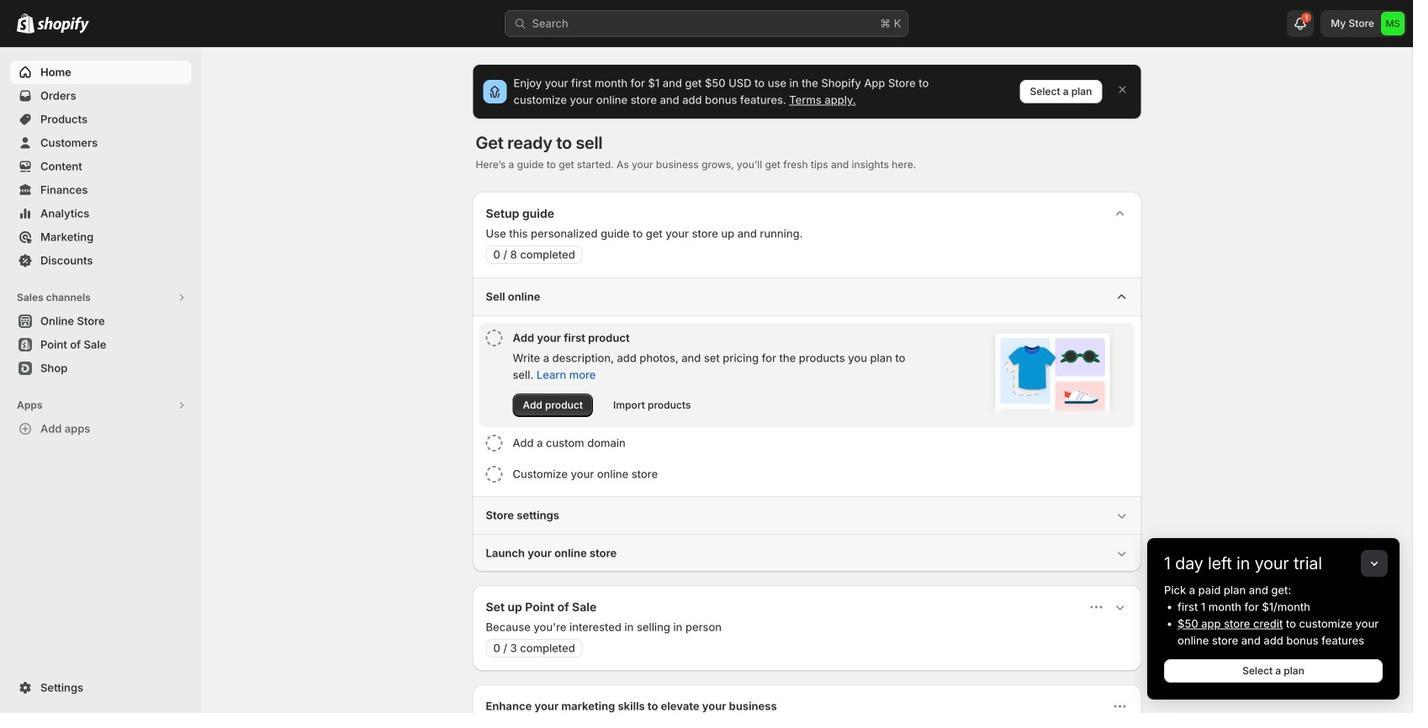 Task type: describe. For each thing, give the bounding box(es) containing it.
guide categories group
[[472, 278, 1142, 572]]

shopify image
[[17, 13, 34, 33]]

add your first product group
[[479, 323, 1135, 427]]

add a custom domain group
[[479, 428, 1135, 459]]

sell online group
[[472, 278, 1142, 496]]



Task type: locate. For each thing, give the bounding box(es) containing it.
setup guide region
[[472, 192, 1142, 572]]

mark add your first product as done image
[[486, 330, 503, 347]]

my store image
[[1382, 12, 1405, 35]]

shopify image
[[37, 17, 89, 33]]

mark customize your online store as done image
[[486, 466, 503, 483]]

customize your online store group
[[479, 459, 1135, 490]]

mark add a custom domain as done image
[[486, 435, 503, 452]]



